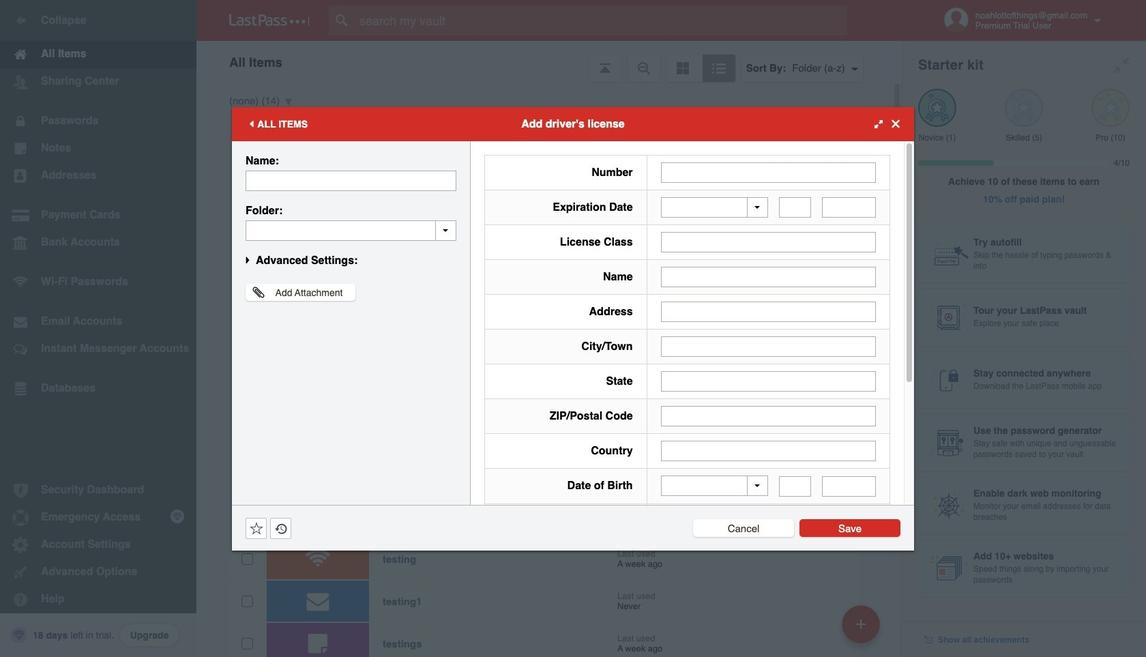 Task type: vqa. For each thing, say whether or not it's contained in the screenshot.
'LastPass' image
yes



Task type: locate. For each thing, give the bounding box(es) containing it.
None text field
[[661, 162, 876, 183], [246, 170, 457, 191], [780, 197, 812, 218], [246, 220, 457, 241], [661, 232, 876, 253], [661, 267, 876, 287], [661, 302, 876, 322], [661, 337, 876, 357], [780, 476, 812, 497], [661, 162, 876, 183], [246, 170, 457, 191], [780, 197, 812, 218], [246, 220, 457, 241], [661, 232, 876, 253], [661, 267, 876, 287], [661, 302, 876, 322], [661, 337, 876, 357], [780, 476, 812, 497]]

dialog
[[232, 107, 915, 657]]

None text field
[[823, 197, 876, 218], [661, 371, 876, 392], [661, 406, 876, 427], [661, 441, 876, 461], [823, 476, 876, 497], [823, 197, 876, 218], [661, 371, 876, 392], [661, 406, 876, 427], [661, 441, 876, 461], [823, 476, 876, 497]]

vault options navigation
[[197, 41, 902, 82]]

Search search field
[[329, 5, 874, 35]]

new item navigation
[[838, 601, 889, 657]]



Task type: describe. For each thing, give the bounding box(es) containing it.
new item image
[[857, 619, 866, 629]]

main navigation navigation
[[0, 0, 197, 657]]

search my vault text field
[[329, 5, 874, 35]]

lastpass image
[[229, 14, 310, 27]]



